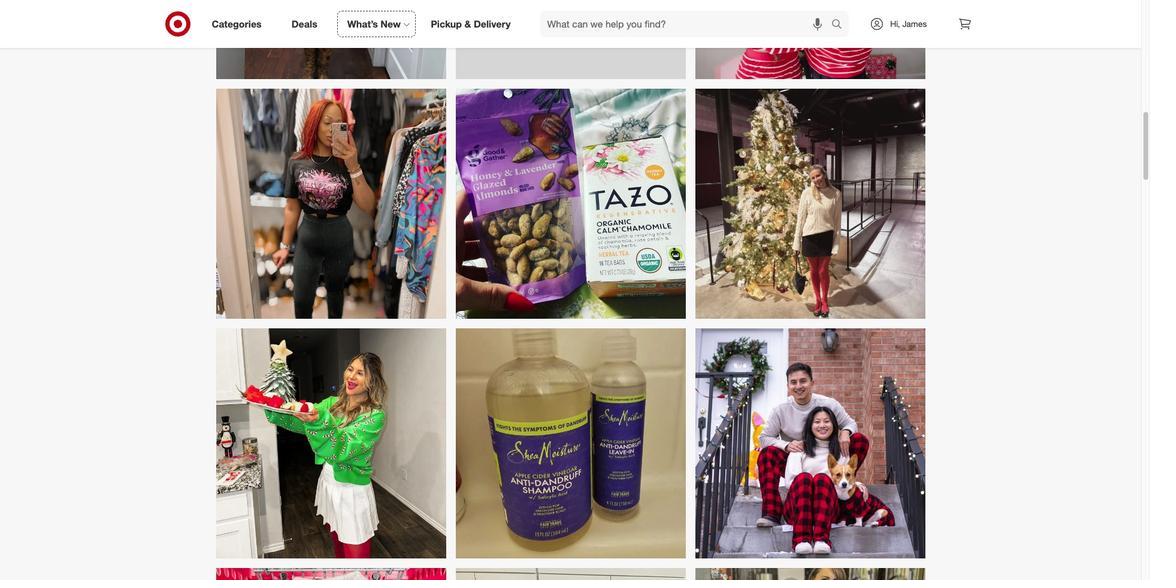 Task type: vqa. For each thing, say whether or not it's contained in the screenshot.
1st 8:00am open 11:00pm close from the bottom
no



Task type: describe. For each thing, give the bounding box(es) containing it.
hi,
[[891, 19, 900, 29]]

user image by @vianny_soto image
[[456, 328, 686, 558]]

pickup
[[431, 18, 462, 30]]

pickup & delivery
[[431, 18, 511, 30]]

search button
[[826, 11, 855, 40]]

categories
[[212, 18, 262, 30]]

pickup & delivery link
[[421, 11, 526, 37]]

deals link
[[281, 11, 332, 37]]

what's new link
[[337, 11, 416, 37]]

categories link
[[202, 11, 277, 37]]

user image by @ridinwithrocco image
[[456, 568, 686, 580]]

deals
[[292, 18, 317, 30]]

&
[[465, 18, 471, 30]]

user image by @oh.just.ree image
[[216, 89, 446, 319]]

what's new
[[347, 18, 401, 30]]

james
[[903, 19, 927, 29]]



Task type: locate. For each thing, give the bounding box(es) containing it.
hi, james
[[891, 19, 927, 29]]

user image by @cultivatededge image
[[695, 328, 925, 558]]

user image by @xoxo_laurenreed4 image
[[216, 328, 446, 558]]

user image by @brittlynn917 image
[[456, 89, 686, 319]]

user image by @thek.blog image
[[695, 89, 925, 319]]

user image by @becci.wears.wool image
[[216, 0, 446, 79]]

delivery
[[474, 18, 511, 30]]

What can we help you find? suggestions appear below search field
[[540, 11, 835, 37]]

new
[[381, 18, 401, 30]]

user image by @alaina_marie.c image
[[695, 568, 925, 580]]

what's
[[347, 18, 378, 30]]

user image by @cristybell image
[[695, 0, 925, 79]]

user image by @takingontarget image
[[216, 568, 446, 580]]

search
[[826, 19, 855, 31]]



